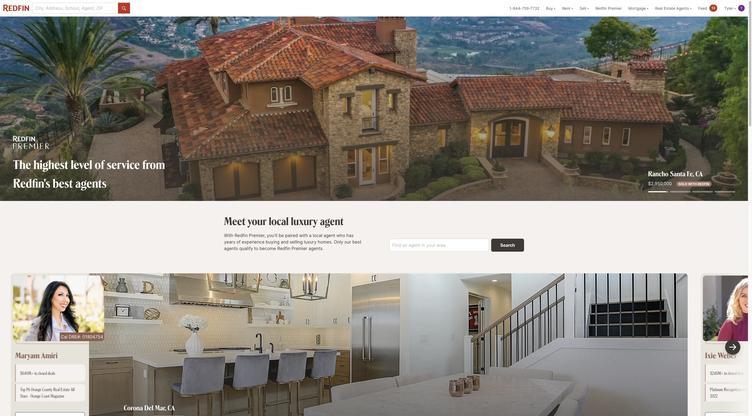 Task type: describe. For each thing, give the bounding box(es) containing it.
weber
[[718, 351, 738, 361]]

redfin
[[698, 182, 710, 186]]

redfin's
[[13, 175, 50, 191]]

sell
[[580, 6, 587, 10]]

Find an agent in your area search field
[[390, 239, 489, 252]]

selling
[[290, 240, 303, 245]]

next image
[[727, 341, 740, 354]]

$240m+
[[710, 371, 724, 376]]

real inside the "real estate agents ▾" link
[[656, 6, 663, 10]]

844-
[[513, 6, 522, 10]]

$240m+ in closed deals
[[710, 371, 746, 376]]

meet your local luxury agent
[[224, 214, 344, 228]]

del
[[144, 404, 153, 413]]

2 vertical spatial redfin
[[277, 246, 291, 252]]

the
[[13, 156, 31, 172]]

of inside with redfin premier, you'll be paired with a local agent who has years of experience buying and selling luxury homes. only our best agents qualify to become redfin premier agents.
[[237, 240, 241, 245]]

estate inside dropdown button
[[664, 6, 676, 10]]

years
[[224, 240, 235, 245]]

sold
[[679, 182, 688, 186]]

coast
[[42, 394, 50, 399]]

0 vertical spatial orange
[[31, 387, 41, 393]]

rent ▾ button
[[559, 0, 577, 16]]

tyler
[[725, 6, 734, 10]]

-
[[29, 394, 30, 399]]

mortgage
[[629, 6, 646, 10]]

platinum
[[710, 387, 724, 393]]

and
[[281, 240, 289, 245]]

meet
[[224, 214, 246, 228]]

user photo image
[[739, 5, 745, 11]]

rancho santa fe, ca
[[649, 169, 703, 178]]

759-
[[522, 6, 531, 10]]

premier,
[[249, 233, 266, 239]]

mortgage ▾ button
[[629, 0, 649, 16]]

in for amiri
[[34, 371, 37, 376]]

▾ for buy ▾
[[554, 6, 556, 10]]

service
[[107, 156, 140, 172]]

has
[[347, 233, 354, 239]]

buy ▾ button
[[543, 0, 559, 16]]

0 vertical spatial luxury
[[291, 214, 318, 228]]

highest
[[34, 156, 68, 172]]

rent
[[562, 6, 571, 10]]

closed for amiri
[[38, 371, 47, 376]]

mortgage ▾
[[629, 6, 649, 10]]

redfin inside button
[[596, 6, 607, 10]]

with
[[299, 233, 308, 239]]

rancho
[[649, 169, 669, 178]]

best inside with redfin premier, you'll be paired with a local agent who has years of experience buying and selling luxury homes. only our best agents qualify to become redfin premier agents.
[[353, 240, 362, 245]]

of inside platinum recognition of exce
[[742, 387, 745, 393]]

submit search image
[[122, 6, 126, 11]]

7732
[[531, 6, 540, 10]]

buy
[[546, 6, 553, 10]]

to
[[254, 246, 258, 252]]

real estate agents ▾
[[656, 6, 692, 10]]

1%
[[26, 387, 30, 393]]

buying
[[266, 240, 280, 245]]

fe,
[[687, 169, 695, 178]]

buy ▾ button
[[546, 0, 556, 16]]

sell ▾
[[580, 6, 589, 10]]

level
[[71, 156, 92, 172]]

agents inside with redfin premier, you'll be paired with a local agent who has years of experience buying and selling luxury homes. only our best agents qualify to become redfin premier agents.
[[224, 246, 238, 252]]

top 1% orange county real estate all stars - orange coast magazine
[[20, 387, 75, 399]]

tyler ▾
[[725, 6, 737, 10]]

sell ▾ button
[[577, 0, 593, 16]]

buy ▾
[[546, 6, 556, 10]]

agents
[[677, 6, 689, 10]]

ixie
[[706, 351, 717, 361]]

real estate agents ▾ link
[[656, 0, 692, 16]]

become
[[260, 246, 276, 252]]

agents.
[[309, 246, 324, 252]]

$640m+ in closed deals
[[20, 371, 55, 376]]

mar,
[[155, 404, 166, 413]]

maryam
[[15, 351, 40, 361]]

local inside with redfin premier, you'll be paired with a local agent who has years of experience buying and selling luxury homes. only our best agents qualify to become redfin premier agents.
[[313, 233, 323, 239]]

corona del mar, ca
[[124, 404, 175, 413]]

our
[[345, 240, 351, 245]]

▾ for rent ▾
[[572, 6, 574, 10]]

search button
[[492, 239, 524, 252]]

feed
[[699, 6, 708, 10]]

exce
[[746, 387, 753, 393]]

with
[[689, 182, 697, 186]]

ixie weber link
[[706, 351, 738, 361]]



Task type: locate. For each thing, give the bounding box(es) containing it.
1 vertical spatial ca
[[168, 404, 175, 413]]

orange right - at bottom
[[30, 394, 41, 399]]

search
[[501, 243, 515, 248]]

0 horizontal spatial ca
[[168, 404, 175, 413]]

1 horizontal spatial closed
[[728, 371, 737, 376]]

from
[[142, 156, 165, 172]]

rent ▾ button
[[562, 0, 574, 16]]

county
[[42, 387, 52, 393]]

1 vertical spatial local
[[313, 233, 323, 239]]

rent ▾
[[562, 6, 574, 10]]

▾ left user photo
[[735, 6, 737, 10]]

2 closed from the left
[[728, 371, 737, 376]]

4 ▾ from the left
[[647, 6, 649, 10]]

dre#:
[[69, 335, 81, 340]]

local right a
[[313, 233, 323, 239]]

you'll
[[267, 233, 278, 239]]

cal dre#: 01804754
[[61, 335, 103, 340]]

0 horizontal spatial agents
[[75, 175, 107, 191]]

5 ▾ from the left
[[691, 6, 692, 10]]

santa
[[670, 169, 686, 178]]

0 vertical spatial agent
[[320, 214, 344, 228]]

redfin right with
[[235, 233, 248, 239]]

premier logo image
[[13, 136, 49, 149]]

deals
[[48, 371, 55, 376], [738, 371, 746, 376]]

1 deals from the left
[[48, 371, 55, 376]]

▾ for sell ▾
[[588, 6, 589, 10]]

1-
[[510, 6, 513, 10]]

0 vertical spatial agents
[[75, 175, 107, 191]]

1 vertical spatial redfin
[[235, 233, 248, 239]]

▾
[[554, 6, 556, 10], [572, 6, 574, 10], [588, 6, 589, 10], [647, 6, 649, 10], [691, 6, 692, 10], [735, 6, 737, 10]]

1 horizontal spatial ca
[[696, 169, 703, 178]]

mortgage ▾ button
[[625, 0, 652, 16]]

platinum recognition of exce
[[710, 387, 753, 399]]

1 horizontal spatial real
[[656, 6, 663, 10]]

premier down 'selling'
[[292, 246, 308, 252]]

2 ▾ from the left
[[572, 6, 574, 10]]

1 horizontal spatial redfin
[[277, 246, 291, 252]]

1 horizontal spatial agents
[[224, 246, 238, 252]]

0 horizontal spatial redfin
[[235, 233, 248, 239]]

$640m+
[[20, 371, 34, 376]]

orange
[[31, 387, 41, 393], [30, 394, 41, 399]]

best right our
[[353, 240, 362, 245]]

magazine
[[51, 394, 64, 399]]

luxury inside with redfin premier, you'll be paired with a local agent who has years of experience buying and selling luxury homes. only our best agents qualify to become redfin premier agents.
[[304, 240, 317, 245]]

1 horizontal spatial deals
[[738, 371, 746, 376]]

top
[[20, 387, 25, 393]]

sold with redfin
[[679, 182, 710, 186]]

2 deals from the left
[[738, 371, 746, 376]]

▾ for mortgage ▾
[[647, 6, 649, 10]]

1 vertical spatial orange
[[30, 394, 41, 399]]

1 ▾ from the left
[[554, 6, 556, 10]]

in
[[34, 371, 37, 376], [725, 371, 727, 376]]

▾ right mortgage
[[647, 6, 649, 10]]

▾ inside dropdown button
[[691, 6, 692, 10]]

amiri
[[41, 351, 58, 361]]

agents down level
[[75, 175, 107, 191]]

▾ right agents
[[691, 6, 692, 10]]

1 horizontal spatial of
[[237, 240, 241, 245]]

corona
[[124, 404, 143, 413]]

agent up who
[[320, 214, 344, 228]]

closed right "$240m+"
[[728, 371, 737, 376]]

▾ right buy
[[554, 6, 556, 10]]

1 closed from the left
[[38, 371, 47, 376]]

agent
[[320, 214, 344, 228], [324, 233, 336, 239]]

0 horizontal spatial of
[[95, 156, 104, 172]]

1 in from the left
[[34, 371, 37, 376]]

City, Address, School, Agent, ZIP search field
[[32, 3, 118, 14]]

0 horizontal spatial deals
[[48, 371, 55, 376]]

0 vertical spatial estate
[[664, 6, 676, 10]]

1 horizontal spatial local
[[313, 233, 323, 239]]

0 vertical spatial local
[[269, 214, 289, 228]]

deals for amiri
[[48, 371, 55, 376]]

1 horizontal spatial best
[[353, 240, 362, 245]]

your
[[248, 214, 267, 228]]

qualify
[[239, 246, 253, 252]]

1 vertical spatial luxury
[[304, 240, 317, 245]]

1 vertical spatial real
[[53, 387, 60, 393]]

1 vertical spatial best
[[353, 240, 362, 245]]

ca right fe,
[[696, 169, 703, 178]]

0 vertical spatial real
[[656, 6, 663, 10]]

premier left mortgage
[[608, 6, 622, 10]]

paired
[[285, 233, 298, 239]]

maryam amiri image
[[13, 276, 104, 342]]

real inside top 1% orange county real estate all stars - orange coast magazine
[[53, 387, 60, 393]]

$2,950,000
[[649, 181, 672, 187]]

2 horizontal spatial of
[[742, 387, 745, 393]]

2 horizontal spatial redfin
[[596, 6, 607, 10]]

closed
[[38, 371, 47, 376], [728, 371, 737, 376]]

premier inside button
[[608, 6, 622, 10]]

experience
[[242, 240, 265, 245]]

deals up recognition
[[738, 371, 746, 376]]

ca for corona del mar, ca
[[168, 404, 175, 413]]

premier inside with redfin premier, you'll be paired with a local agent who has years of experience buying and selling luxury homes. only our best agents qualify to become redfin premier agents.
[[292, 246, 308, 252]]

who
[[337, 233, 345, 239]]

1 horizontal spatial in
[[725, 371, 727, 376]]

agents
[[75, 175, 107, 191], [224, 246, 238, 252]]

▾ right rent at the right
[[572, 6, 574, 10]]

1-844-759-7732
[[510, 6, 540, 10]]

0 vertical spatial ca
[[696, 169, 703, 178]]

real up magazine
[[53, 387, 60, 393]]

the highest level of service from redfin's best agents
[[13, 156, 165, 191]]

closed for weber
[[728, 371, 737, 376]]

agent up homes.
[[324, 233, 336, 239]]

ixie weber
[[706, 351, 738, 361]]

in right $640m+
[[34, 371, 37, 376]]

redfin right sell ▾ dropdown button
[[596, 6, 607, 10]]

cal
[[61, 335, 68, 340]]

estate
[[664, 6, 676, 10], [61, 387, 70, 393]]

3 ▾ from the left
[[588, 6, 589, 10]]

sell ▾ button
[[580, 0, 589, 16]]

0 horizontal spatial estate
[[61, 387, 70, 393]]

recognition
[[724, 387, 742, 393]]

0 vertical spatial best
[[53, 175, 73, 191]]

1 vertical spatial premier
[[292, 246, 308, 252]]

deals for weber
[[738, 371, 746, 376]]

of left 'exce'
[[742, 387, 745, 393]]

2 in from the left
[[725, 371, 727, 376]]

ca for rancho santa fe, ca
[[696, 169, 703, 178]]

only
[[334, 240, 343, 245]]

2 vertical spatial of
[[742, 387, 745, 393]]

1 vertical spatial estate
[[61, 387, 70, 393]]

0 vertical spatial redfin
[[596, 6, 607, 10]]

0 vertical spatial premier
[[608, 6, 622, 10]]

of inside the highest level of service from redfin's best agents
[[95, 156, 104, 172]]

▾ for tyler ▾
[[735, 6, 737, 10]]

best down highest
[[53, 175, 73, 191]]

redfin premier button
[[593, 0, 625, 16]]

orange right "1%"
[[31, 387, 41, 393]]

in right "$240m+"
[[725, 371, 727, 376]]

with
[[224, 233, 234, 239]]

1 vertical spatial of
[[237, 240, 241, 245]]

1 vertical spatial agents
[[224, 246, 238, 252]]

redfin down and
[[277, 246, 291, 252]]

▾ right sell
[[588, 6, 589, 10]]

real
[[656, 6, 663, 10], [53, 387, 60, 393]]

best
[[53, 175, 73, 191], [353, 240, 362, 245]]

0 horizontal spatial in
[[34, 371, 37, 376]]

0 horizontal spatial closed
[[38, 371, 47, 376]]

redfin
[[596, 6, 607, 10], [235, 233, 248, 239], [277, 246, 291, 252]]

1-844-759-7732 link
[[510, 6, 540, 10]]

1 vertical spatial agent
[[324, 233, 336, 239]]

real estate agents ▾ button
[[652, 0, 696, 16]]

local up be
[[269, 214, 289, 228]]

of right years
[[237, 240, 241, 245]]

maryam amiri
[[15, 351, 58, 361]]

closed right $640m+
[[38, 371, 47, 376]]

0 horizontal spatial local
[[269, 214, 289, 228]]

agent inside with redfin premier, you'll be paired with a local agent who has years of experience buying and selling luxury homes. only our best agents qualify to become redfin premier agents.
[[324, 233, 336, 239]]

stars
[[20, 394, 28, 399]]

ca
[[696, 169, 703, 178], [168, 404, 175, 413]]

ca right mar,
[[168, 404, 175, 413]]

estate inside top 1% orange county real estate all stars - orange coast magazine
[[61, 387, 70, 393]]

with redfin premier, you'll be paired with a local agent who has years of experience buying and selling luxury homes. only our best agents qualify to become redfin premier agents.
[[224, 233, 362, 252]]

1 horizontal spatial estate
[[664, 6, 676, 10]]

agents inside the highest level of service from redfin's best agents
[[75, 175, 107, 191]]

luxury up with
[[291, 214, 318, 228]]

best inside the highest level of service from redfin's best agents
[[53, 175, 73, 191]]

maryam amiri link
[[15, 351, 58, 361]]

redfin premier
[[596, 6, 622, 10]]

estate left all
[[61, 387, 70, 393]]

be
[[279, 233, 284, 239]]

1 horizontal spatial premier
[[608, 6, 622, 10]]

in for weber
[[725, 371, 727, 376]]

01804754
[[82, 335, 103, 340]]

all
[[71, 387, 75, 393]]

homes.
[[318, 240, 333, 245]]

0 vertical spatial of
[[95, 156, 104, 172]]

premier
[[608, 6, 622, 10], [292, 246, 308, 252]]

0 horizontal spatial real
[[53, 387, 60, 393]]

real right mortgage ▾
[[656, 6, 663, 10]]

estate left agents
[[664, 6, 676, 10]]

luxury down a
[[304, 240, 317, 245]]

0 horizontal spatial best
[[53, 175, 73, 191]]

13
[[712, 6, 716, 10]]

0 horizontal spatial premier
[[292, 246, 308, 252]]

agents down years
[[224, 246, 238, 252]]

deals up county
[[48, 371, 55, 376]]

6 ▾ from the left
[[735, 6, 737, 10]]

of right level
[[95, 156, 104, 172]]



Task type: vqa. For each thing, say whether or not it's contained in the screenshot.
Jacob
no



